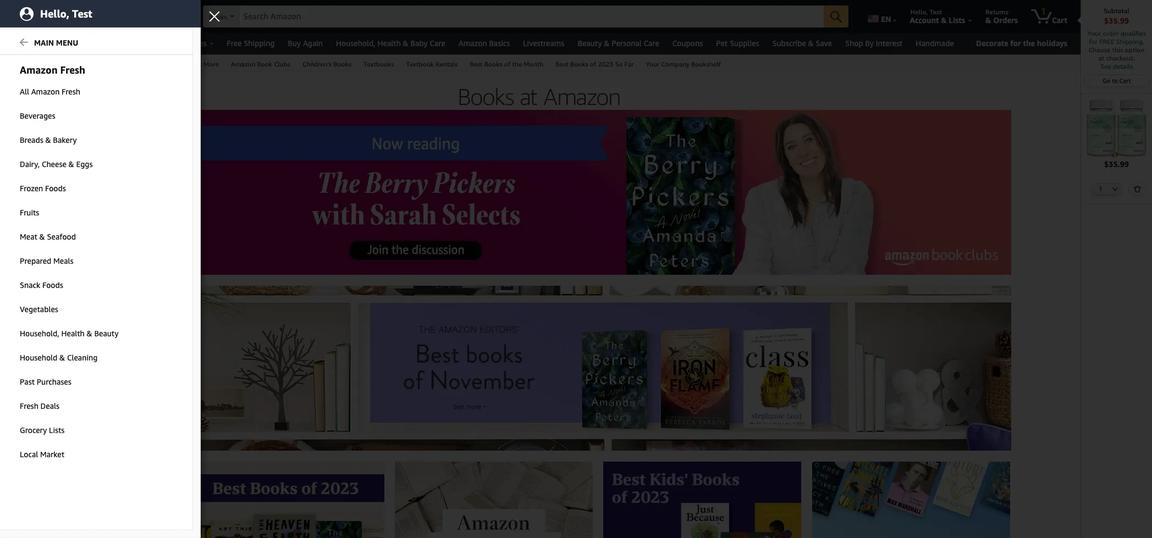 Task type: describe. For each thing, give the bounding box(es) containing it.
1 horizontal spatial children's books link
[[296, 55, 357, 72]]

basics
[[489, 38, 510, 48]]

back to school books link
[[15, 154, 80, 162]]

fruits
[[20, 208, 39, 217]]

qualifies
[[1121, 29, 1146, 37]]

all button
[[8, 33, 40, 54]]

textbooks inside the navigation navigation
[[363, 60, 394, 68]]

last 90 days
[[10, 527, 53, 537]]

1 horizontal spatial 1
[[1099, 185, 1102, 192]]

2023 inside best books of the month best books of 2023 so far celebrity picks books by black writers
[[58, 194, 73, 201]]

best books of the month
[[470, 60, 543, 68]]

checkbox image
[[10, 479, 19, 488]]

0 horizontal spatial best books of 2023 so far link
[[15, 194, 94, 201]]

1 vertical spatial textbook rentals link
[[15, 379, 66, 387]]

seafood
[[47, 232, 76, 241]]

book for review
[[41, 282, 56, 289]]

frozen foods link
[[0, 177, 192, 200]]

start a new series
[[15, 331, 70, 339]]

amazon down amazon
[[31, 87, 60, 96]]

prepared
[[20, 256, 51, 266]]

shipping
[[244, 38, 275, 48]]

series
[[52, 331, 70, 339]]

book club picks link
[[15, 311, 63, 319]]

0 vertical spatial best books of 2023 so far link
[[550, 55, 640, 72]]

local market link
[[0, 443, 192, 466]]

best books of november image
[[186, 286, 1011, 451]]

checkout.
[[1106, 54, 1135, 62]]

0 horizontal spatial for
[[1010, 38, 1021, 48]]

household, for household, health & baby care
[[336, 38, 375, 48]]

search
[[76, 60, 96, 68]]

all for all amazon fresh
[[20, 87, 29, 96]]

test inside the navigation navigation
[[930, 8, 942, 16]]

start
[[15, 331, 29, 339]]

stories
[[75, 134, 96, 142]]

review
[[58, 282, 80, 289]]

livestreams
[[523, 38, 564, 48]]

main menu link
[[0, 31, 192, 55]]

in inside hispanic and latino stories books in spanish back to school books children's books
[[36, 144, 41, 152]]

beverages link
[[0, 104, 192, 128]]

deals for fresh deals
[[40, 401, 59, 411]]

subtotal
[[1104, 7, 1129, 15]]

to inside hispanic and latino stories books in spanish back to school books children's books
[[32, 154, 37, 162]]

book for clubs
[[257, 60, 272, 68]]

your company bookshelf link
[[640, 55, 727, 72]]

1 vertical spatial best books of the month link
[[15, 184, 87, 191]]

none submit inside books search field
[[824, 5, 849, 27]]

kindle for kindle ebooks
[[15, 428, 34, 436]]

children's inside hispanic and latino stories books in spanish back to school books children's books
[[15, 164, 45, 172]]

0 horizontal spatial fresh
[[20, 401, 38, 411]]

decorate for the holidays
[[976, 38, 1067, 48]]

best sellers & more
[[161, 60, 219, 68]]

pet
[[716, 38, 728, 48]]

picks inside best books of the month best books of 2023 so far celebrity picks books by black writers
[[43, 203, 59, 211]]

now reading. bright young women with sarah selects. join the discussion. image
[[186, 110, 1011, 275]]

books inside search field
[[209, 13, 227, 21]]

all for all
[[25, 39, 35, 48]]

kindle for kindle & audible
[[10, 406, 32, 414]]

best for best sellers & more
[[161, 60, 174, 68]]

fresh deals
[[20, 401, 59, 411]]

this
[[1112, 46, 1123, 54]]

meals
[[53, 256, 73, 266]]

books down 'celebrity'
[[15, 213, 34, 221]]

of for best books of 2023 so far
[[590, 60, 596, 68]]

meat & seafood link
[[0, 225, 192, 249]]

grocery lists
[[20, 426, 65, 435]]

all amazon fresh
[[20, 87, 80, 96]]

$35.99 inside subtotal $35.99
[[1104, 16, 1129, 25]]

black
[[44, 213, 61, 221]]

1 vertical spatial more
[[10, 260, 27, 268]]

returns & orders
[[985, 8, 1018, 25]]

writers
[[62, 213, 83, 221]]

0 horizontal spatial beauty
[[94, 329, 119, 338]]

breads & bakery link
[[0, 129, 192, 152]]

location
[[117, 15, 146, 25]]

household, health & beauty link
[[0, 322, 192, 345]]

hello, inside the navigation navigation
[[910, 8, 928, 16]]

household, health & baby care
[[336, 38, 445, 48]]

textbooks link
[[357, 55, 400, 72]]

grocery
[[20, 426, 47, 435]]

in down the deals in books link
[[29, 260, 35, 268]]

more in books
[[10, 260, 59, 268]]

0 horizontal spatial test
[[72, 7, 92, 20]]

care inside beauty & personal care link
[[644, 38, 659, 48]]

books down frozen foods
[[30, 194, 49, 201]]

at
[[1098, 54, 1104, 62]]

amazon for amazon book review blog
[[15, 282, 40, 289]]

1 vertical spatial textbook rentals
[[15, 379, 66, 387]]

in inside read with pride deals in books
[[34, 243, 39, 251]]

coq10 600mg softgels | high absorption coq10 ubiquinol supplement | reduced form enhanced with vitamin e &amp; omega 3 6 9 | antioxidant powerhouse good for health | 120 softgels image
[[1086, 98, 1147, 159]]

best for best books of 2023 so far
[[556, 60, 568, 68]]

amazon book review blog link
[[15, 282, 95, 289]]

supplies
[[730, 38, 759, 48]]

1 vertical spatial textbook
[[15, 379, 42, 387]]

vegetables link
[[0, 298, 192, 321]]

vegetables
[[20, 305, 58, 314]]

eggs
[[76, 159, 93, 169]]

handmade link
[[909, 36, 961, 51]]

1 vertical spatial cart
[[1119, 77, 1131, 84]]

for inside your order qualifies for free shipping. choose this option at checkout. see details
[[1089, 37, 1098, 46]]

books down school
[[46, 164, 65, 172]]

free
[[227, 38, 242, 48]]

1 vertical spatial rentals
[[44, 379, 66, 387]]

far inside best books of the month best books of 2023 so far celebrity picks books by black writers
[[84, 194, 94, 201]]

0 vertical spatial fresh
[[62, 87, 80, 96]]

1 horizontal spatial textbook rentals link
[[400, 55, 464, 72]]

lists inside the navigation navigation
[[949, 15, 965, 25]]

free
[[1099, 37, 1114, 46]]

best books in top categories image
[[812, 462, 1010, 538]]

amazon book review blog
[[15, 282, 95, 289]]

coupons link
[[666, 36, 710, 51]]

free shipping
[[227, 38, 275, 48]]

0 horizontal spatial hello,
[[40, 7, 69, 20]]

amazon
[[20, 64, 58, 76]]

amazon inside amazon books on twitter book club picks
[[15, 301, 40, 309]]

amazon book clubs
[[231, 60, 290, 68]]

best sellers & more link
[[155, 55, 225, 72]]

books down livestreams link
[[570, 60, 588, 68]]

textbook rentals inside textbook rentals link
[[406, 60, 458, 68]]

dropdown image
[[1113, 187, 1118, 191]]

go
[[1103, 77, 1110, 84]]

books down bakery
[[61, 154, 80, 162]]

your for your company bookshelf
[[646, 60, 660, 68]]

lists inside grocery lists link
[[49, 426, 65, 435]]

with
[[33, 233, 45, 241]]

purchases
[[37, 377, 71, 387]]

grocery lists link
[[0, 419, 192, 442]]

deals for holiday deals
[[77, 38, 96, 48]]

go to cart link
[[1085, 75, 1149, 86]]

clubs
[[274, 60, 290, 68]]

rentals inside the navigation navigation
[[436, 60, 458, 68]]

hello, test link
[[0, 0, 201, 27]]

picks inside amazon books on twitter book club picks
[[48, 311, 63, 319]]

ebooks
[[36, 428, 58, 436]]

save
[[816, 38, 832, 48]]

coupons
[[672, 38, 703, 48]]

1 vertical spatial $35.99
[[1104, 159, 1129, 169]]

to for go to cart
[[1112, 77, 1118, 84]]

choose
[[1089, 46, 1111, 54]]

celebrity
[[15, 203, 41, 211]]

club
[[32, 311, 46, 319]]

books up 'celebrity picks' link
[[30, 184, 49, 191]]

best books of 2023 image
[[186, 462, 384, 538]]

holiday deals
[[49, 38, 96, 48]]

amazon book review image
[[395, 462, 593, 538]]

0 vertical spatial 1
[[1041, 6, 1046, 17]]

kindle & audible
[[10, 406, 67, 414]]

more inside the navigation navigation
[[204, 60, 219, 68]]

on
[[62, 301, 69, 309]]

details
[[1113, 62, 1133, 70]]

of down frozen foods
[[51, 194, 56, 201]]

again
[[303, 38, 323, 48]]

books link
[[8, 55, 39, 72]]



Task type: locate. For each thing, give the bounding box(es) containing it.
beauty inside the navigation navigation
[[578, 38, 602, 48]]

the for best books of the month best books of 2023 so far celebrity picks books by black writers
[[58, 184, 67, 191]]

month down livestreams link
[[524, 60, 543, 68]]

month for best books of the month best books of 2023 so far celebrity picks books by black writers
[[69, 184, 87, 191]]

angeles
[[140, 8, 164, 16]]

0 vertical spatial the
[[1023, 38, 1035, 48]]

best
[[161, 60, 174, 68], [470, 60, 483, 68], [556, 60, 568, 68], [15, 184, 29, 191], [15, 194, 29, 201]]

far down eggs
[[84, 194, 94, 201]]

0 horizontal spatial 1
[[1041, 6, 1046, 17]]

1 vertical spatial best books of 2023 so far link
[[15, 194, 94, 201]]

see
[[1100, 62, 1111, 70]]

your inside your order qualifies for free shipping. choose this option at checkout. see details
[[1087, 29, 1101, 37]]

1 horizontal spatial month
[[524, 60, 543, 68]]

household, inside household, health & beauty link
[[20, 329, 59, 338]]

0 horizontal spatial best books of the month link
[[15, 184, 87, 191]]

of down beauty & personal care link in the top of the page
[[590, 60, 596, 68]]

amazon basics link
[[452, 36, 517, 51]]

0 horizontal spatial so
[[74, 194, 83, 201]]

in down read with pride link
[[34, 243, 39, 251]]

rentals down household & cleaning
[[44, 379, 66, 387]]

books up hispanic and latino stories link
[[47, 112, 69, 120]]

best kids' books of 2023 image
[[604, 462, 801, 538]]

of inside "link"
[[504, 60, 510, 68]]

0 vertical spatial children's
[[302, 60, 332, 68]]

interest
[[876, 38, 903, 48]]

1 vertical spatial household,
[[20, 329, 59, 338]]

0 vertical spatial deals
[[77, 38, 96, 48]]

month inside best books of the month best books of 2023 so far celebrity picks books by black writers
[[69, 184, 87, 191]]

1 horizontal spatial deals
[[40, 401, 59, 411]]

book left club
[[15, 311, 30, 319]]

$35.99 down subtotal
[[1104, 16, 1129, 25]]

children's inside the navigation navigation
[[302, 60, 332, 68]]

1 vertical spatial book
[[41, 282, 56, 289]]

0 vertical spatial best books of the month link
[[464, 55, 550, 72]]

1 horizontal spatial more
[[204, 60, 219, 68]]

free shipping link
[[220, 36, 281, 51]]

hello, test inside the hello, test link
[[40, 7, 92, 20]]

pride
[[47, 233, 62, 241]]

0 vertical spatial so
[[615, 60, 623, 68]]

1 vertical spatial children's books link
[[15, 164, 65, 172]]

1 horizontal spatial cart
[[1119, 77, 1131, 84]]

of for best books of the month
[[504, 60, 510, 68]]

of down basics
[[504, 60, 510, 68]]

textbook down baby
[[406, 60, 434, 68]]

amazon books on twitter book club picks
[[15, 301, 90, 319]]

shipping.
[[1116, 37, 1144, 46]]

books down meat & seafood on the left top of the page
[[41, 243, 59, 251]]

twitter
[[71, 301, 90, 309]]

subscribe & save
[[772, 38, 832, 48]]

month down eggs
[[69, 184, 87, 191]]

0 horizontal spatial to
[[32, 154, 37, 162]]

deals in books link
[[15, 243, 59, 251]]

0 horizontal spatial health
[[61, 329, 85, 338]]

1 vertical spatial your
[[646, 60, 660, 68]]

best books of the month link down cheese
[[15, 184, 87, 191]]

health for baby
[[378, 38, 401, 48]]

frozen foods
[[20, 184, 66, 193]]

to inside delivering to los angeles 90005 update location
[[121, 8, 127, 16]]

0 vertical spatial your
[[1087, 29, 1101, 37]]

1 vertical spatial 2023
[[58, 194, 73, 201]]

test up holiday deals
[[72, 7, 92, 20]]

prepared meals link
[[0, 250, 192, 273]]

0 horizontal spatial textbook rentals link
[[15, 379, 66, 387]]

foods for snack foods
[[42, 280, 63, 290]]

kindle
[[10, 406, 32, 414], [15, 428, 34, 436]]

2 vertical spatial book
[[15, 311, 30, 319]]

cart up the holidays
[[1052, 15, 1067, 25]]

go to cart
[[1103, 77, 1131, 84]]

hispanic and latino stories link
[[15, 134, 96, 142]]

2023 up the writers
[[58, 194, 73, 201]]

last
[[10, 527, 24, 537]]

dairy, cheese & eggs
[[20, 159, 93, 169]]

company
[[661, 60, 690, 68]]

1 vertical spatial deals
[[15, 243, 32, 251]]

buy again link
[[281, 36, 329, 51]]

month inside "link"
[[524, 60, 543, 68]]

all inside all amazon fresh link
[[20, 87, 29, 96]]

2 care from the left
[[644, 38, 659, 48]]

1 horizontal spatial textbook rentals
[[406, 60, 458, 68]]

1 care from the left
[[430, 38, 445, 48]]

health up cleaning in the left bottom of the page
[[61, 329, 85, 338]]

care right personal
[[644, 38, 659, 48]]

en
[[881, 14, 891, 24]]

orders
[[993, 15, 1018, 25]]

advanced
[[45, 60, 74, 68]]

deals inside fresh deals link
[[40, 401, 59, 411]]

returns
[[985, 8, 1008, 16]]

breads
[[20, 135, 43, 145]]

sellers
[[175, 60, 195, 68]]

amazon up club
[[15, 301, 40, 309]]

to for delivering to los angeles 90005 update location
[[121, 8, 127, 16]]

0 vertical spatial textbook rentals link
[[400, 55, 464, 72]]

0 vertical spatial book
[[257, 60, 272, 68]]

health inside household, health & beauty link
[[61, 329, 85, 338]]

best books of 2023 so far link down frozen foods
[[15, 194, 94, 201]]

best books of 2023 so far link down beauty & personal care link in the top of the page
[[550, 55, 640, 72]]

1 vertical spatial children's
[[15, 164, 45, 172]]

0 horizontal spatial textbooks
[[10, 357, 45, 366]]

so
[[615, 60, 623, 68], [74, 194, 83, 201]]

by
[[865, 38, 874, 48]]

so inside the navigation navigation
[[615, 60, 623, 68]]

0 vertical spatial textbooks
[[363, 60, 394, 68]]

household, inside household, health & baby care link
[[336, 38, 375, 48]]

beauty up best books of 2023 so far
[[578, 38, 602, 48]]

last 90 days link
[[10, 527, 53, 537]]

1 horizontal spatial 2023
[[598, 60, 613, 68]]

latino
[[55, 134, 73, 142]]

1 vertical spatial to
[[1112, 77, 1118, 84]]

children's books link down the back to school books link at left
[[15, 164, 65, 172]]

household, health & beauty
[[20, 329, 119, 338]]

delete image
[[1133, 185, 1141, 192]]

the inside best books of the month best books of 2023 so far celebrity picks books by black writers
[[58, 184, 67, 191]]

0 horizontal spatial more
[[10, 260, 27, 268]]

1 vertical spatial all
[[20, 87, 29, 96]]

amazon for amazon book clubs
[[231, 60, 255, 68]]

children's
[[302, 60, 332, 68], [15, 164, 45, 172]]

more up snack
[[10, 260, 27, 268]]

0 vertical spatial to
[[121, 8, 127, 16]]

0 horizontal spatial care
[[430, 38, 445, 48]]

read with pride deals in books
[[15, 233, 62, 251]]

&
[[941, 15, 947, 25], [985, 15, 991, 25], [403, 38, 409, 48], [604, 38, 610, 48], [808, 38, 814, 48], [197, 60, 202, 68], [45, 135, 51, 145], [68, 159, 74, 169], [39, 232, 45, 241], [87, 329, 92, 338], [59, 353, 65, 362], [34, 406, 39, 414]]

month for best books of the month
[[524, 60, 543, 68]]

children's down 'again'
[[302, 60, 332, 68]]

hello,
[[40, 7, 69, 20], [910, 8, 928, 16]]

of for best books of the month best books of 2023 so far celebrity picks books by black writers
[[51, 184, 56, 191]]

None submit
[[824, 5, 849, 27]]

textbook inside the navigation navigation
[[406, 60, 434, 68]]

1 horizontal spatial care
[[644, 38, 659, 48]]

book inside "amazon book clubs" link
[[257, 60, 272, 68]]

children's down back
[[15, 164, 45, 172]]

to down books in spanish link
[[32, 154, 37, 162]]

hello, test inside the navigation navigation
[[910, 8, 942, 16]]

read
[[15, 233, 31, 241]]

lists up "handmade"
[[949, 15, 965, 25]]

delivering to los angeles 90005 update location
[[89, 8, 185, 25]]

advanced search
[[45, 60, 96, 68]]

2 vertical spatial deals
[[40, 401, 59, 411]]

personal
[[612, 38, 642, 48]]

books inside read with pride deals in books
[[41, 243, 59, 251]]

amazon image
[[12, 10, 65, 26]]

frozen
[[20, 184, 43, 193]]

Search Amazon text field
[[239, 6, 824, 27]]

your left "company"
[[646, 60, 660, 68]]

1 horizontal spatial for
[[1089, 37, 1098, 46]]

holiday deals link
[[42, 36, 103, 51]]

deals down read
[[15, 243, 32, 251]]

the down dairy, cheese & eggs
[[58, 184, 67, 191]]

best books of the month link inside the navigation navigation
[[464, 55, 550, 72]]

amazon down free shipping link
[[231, 60, 255, 68]]

amazon down more in books in the top of the page
[[15, 282, 40, 289]]

household, for household, health & beauty
[[20, 329, 59, 338]]

best books of the month link down basics
[[464, 55, 550, 72]]

foods for frozen foods
[[45, 184, 66, 193]]

for left free
[[1089, 37, 1098, 46]]

hello, test up "handmade"
[[910, 8, 942, 16]]

books left on on the bottom of the page
[[41, 301, 60, 309]]

all up the books link
[[25, 39, 35, 48]]

0 horizontal spatial household,
[[20, 329, 59, 338]]

0 horizontal spatial book
[[15, 311, 30, 319]]

hello, up main menu
[[40, 7, 69, 20]]

2 horizontal spatial deals
[[77, 38, 96, 48]]

2 horizontal spatial to
[[1112, 77, 1118, 84]]

1 vertical spatial so
[[74, 194, 83, 201]]

amazon left basics
[[459, 38, 487, 48]]

books up the free
[[209, 13, 227, 21]]

audible
[[41, 406, 67, 414]]

your for your order qualifies for free shipping. choose this option at checkout. see details
[[1087, 29, 1101, 37]]

picks down amazon books on twitter link
[[48, 311, 63, 319]]

navigation navigation
[[0, 0, 1152, 538]]

foods inside 'link'
[[42, 280, 63, 290]]

1 vertical spatial kindle
[[15, 428, 34, 436]]

books inside "link"
[[484, 60, 502, 68]]

1 horizontal spatial fresh
[[62, 87, 80, 96]]

hello, right en
[[910, 8, 928, 16]]

books down all button
[[14, 60, 33, 68]]

option
[[1125, 46, 1145, 54]]

textbooks up 'past'
[[10, 357, 45, 366]]

1 vertical spatial 1
[[1099, 185, 1102, 192]]

the for best books of the month
[[512, 60, 522, 68]]

children's books
[[302, 60, 351, 68]]

foods up amazon books on twitter link
[[42, 280, 63, 290]]

best books of the month best books of 2023 so far celebrity picks books by black writers
[[15, 184, 94, 221]]

0 horizontal spatial textbook rentals
[[15, 379, 66, 387]]

menu
[[56, 38, 78, 47]]

book left clubs
[[257, 60, 272, 68]]

1 horizontal spatial lists
[[949, 15, 965, 25]]

0 vertical spatial more
[[204, 60, 219, 68]]

book inside amazon books on twitter book club picks
[[15, 311, 30, 319]]

0 vertical spatial $35.99
[[1104, 16, 1129, 25]]

Books search field
[[203, 5, 849, 29]]

0 horizontal spatial far
[[84, 194, 94, 201]]

book right snack
[[41, 282, 56, 289]]

in right popular
[[38, 112, 45, 120]]

the left the holidays
[[1023, 38, 1035, 48]]

buy
[[288, 38, 301, 48]]

1 horizontal spatial best books of 2023 so far link
[[550, 55, 640, 72]]

to right go
[[1112, 77, 1118, 84]]

0 vertical spatial rentals
[[436, 60, 458, 68]]

picks up black
[[43, 203, 59, 211]]

textbook rentals link up "fresh deals" on the left of the page
[[15, 379, 66, 387]]

far inside the navigation navigation
[[624, 60, 634, 68]]

foods right frozen
[[45, 184, 66, 193]]

1 vertical spatial textbooks
[[10, 357, 45, 366]]

textbook rentals down baby
[[406, 60, 458, 68]]

all up popular
[[20, 87, 29, 96]]

textbook rentals up "fresh deals" on the left of the page
[[15, 379, 66, 387]]

1 horizontal spatial far
[[624, 60, 634, 68]]

1 horizontal spatial book
[[41, 282, 56, 289]]

0 vertical spatial household,
[[336, 38, 375, 48]]

fresh down 'past'
[[20, 401, 38, 411]]

children's books link
[[296, 55, 357, 72], [15, 164, 65, 172]]

best for best books of the month
[[470, 60, 483, 68]]

lists down audible
[[49, 426, 65, 435]]

textbooks down household, health & baby care link at left top
[[363, 60, 394, 68]]

livestreams link
[[517, 36, 571, 51]]

bookshelf
[[691, 60, 721, 68]]

1 up the holidays
[[1041, 6, 1046, 17]]

0 vertical spatial cart
[[1052, 15, 1067, 25]]

hello, test
[[40, 7, 92, 20], [910, 8, 942, 16]]

more right sellers
[[204, 60, 219, 68]]

care right baby
[[430, 38, 445, 48]]

delivering
[[89, 8, 119, 16]]

1 horizontal spatial rentals
[[436, 60, 458, 68]]

market
[[40, 450, 64, 459]]

back
[[15, 154, 30, 162]]

0 horizontal spatial your
[[646, 60, 660, 68]]

past purchases link
[[0, 371, 192, 394]]

0 horizontal spatial the
[[58, 184, 67, 191]]

rentals
[[436, 60, 458, 68], [44, 379, 66, 387]]

decorate for the holidays link
[[972, 36, 1072, 51]]

deals up search
[[77, 38, 96, 48]]

care inside household, health & baby care link
[[430, 38, 445, 48]]

amazon fresh
[[20, 64, 85, 76]]

1 horizontal spatial textbook
[[406, 60, 434, 68]]

1 vertical spatial fresh
[[20, 401, 38, 411]]

children's books link down 'again'
[[296, 55, 357, 72]]

in up the back to school books link at left
[[36, 144, 41, 152]]

1 vertical spatial health
[[61, 329, 85, 338]]

2023 inside the navigation navigation
[[598, 60, 613, 68]]

pet supplies link
[[710, 36, 766, 51]]

hello, test up menu
[[40, 7, 92, 20]]

2 vertical spatial the
[[58, 184, 67, 191]]

0 vertical spatial month
[[524, 60, 543, 68]]

1 vertical spatial month
[[69, 184, 87, 191]]

fresh down "fresh"
[[62, 87, 80, 96]]

0 horizontal spatial deals
[[15, 243, 32, 251]]

0 vertical spatial health
[[378, 38, 401, 48]]

2023
[[598, 60, 613, 68], [58, 194, 73, 201]]

kindle left ebooks
[[15, 428, 34, 436]]

so inside best books of the month best books of 2023 so far celebrity picks books by black writers
[[74, 194, 83, 201]]

kindle up 'grocery'
[[10, 406, 32, 414]]

1 vertical spatial far
[[84, 194, 94, 201]]

1 horizontal spatial to
[[121, 8, 127, 16]]

1
[[1041, 6, 1046, 17], [1099, 185, 1102, 192]]

deals down purchases
[[40, 401, 59, 411]]

to left los
[[121, 8, 127, 16]]

books up back
[[15, 144, 34, 152]]

0 vertical spatial textbook
[[406, 60, 434, 68]]

books down basics
[[484, 60, 502, 68]]

cleaning
[[67, 353, 98, 362]]

for right the decorate at the top of page
[[1010, 38, 1021, 48]]

beauty & personal care link
[[571, 36, 666, 51]]

books inside amazon books on twitter book club picks
[[41, 301, 60, 309]]

textbook up "fresh deals" on the left of the page
[[15, 379, 42, 387]]

pet supplies
[[716, 38, 759, 48]]

beauty down vegetables link
[[94, 329, 119, 338]]

health up textbooks link
[[378, 38, 401, 48]]

test up "handmade"
[[930, 8, 942, 16]]

0 horizontal spatial 2023
[[58, 194, 73, 201]]

1 horizontal spatial the
[[512, 60, 522, 68]]

your left order
[[1087, 29, 1101, 37]]

household & cleaning link
[[0, 346, 192, 370]]

$35.99
[[1104, 16, 1129, 25], [1104, 159, 1129, 169]]

health for beauty
[[61, 329, 85, 338]]

2 horizontal spatial book
[[257, 60, 272, 68]]

textbook rentals link down baby
[[400, 55, 464, 72]]

1 horizontal spatial beauty
[[578, 38, 602, 48]]

of right frozen
[[51, 184, 56, 191]]

1 horizontal spatial household,
[[336, 38, 375, 48]]

the down livestreams link
[[512, 60, 522, 68]]

$35.99 up the dropdown icon
[[1104, 159, 1129, 169]]

1 vertical spatial the
[[512, 60, 522, 68]]

amazon basics
[[459, 38, 510, 48]]

far
[[624, 60, 634, 68], [84, 194, 94, 201]]

so down beauty & personal care link in the top of the page
[[615, 60, 623, 68]]

rentals down amazon basics link
[[436, 60, 458, 68]]

deals inside read with pride deals in books
[[15, 243, 32, 251]]

local
[[20, 450, 38, 459]]

2023 down beauty & personal care link in the top of the page
[[598, 60, 613, 68]]

far down personal
[[624, 60, 634, 68]]

dairy, cheese & eggs link
[[0, 153, 192, 176]]

health inside household, health & baby care link
[[378, 38, 401, 48]]

deals inside "holiday deals" 'link'
[[77, 38, 96, 48]]

& inside returns & orders
[[985, 15, 991, 25]]

all inside all button
[[25, 39, 35, 48]]

update
[[89, 15, 115, 25]]

best inside "link"
[[470, 60, 483, 68]]

0 vertical spatial picks
[[43, 203, 59, 211]]

0 horizontal spatial rentals
[[44, 379, 66, 387]]

amazon for amazon basics
[[459, 38, 487, 48]]

books left textbooks link
[[333, 60, 351, 68]]

0 horizontal spatial children's
[[15, 164, 45, 172]]

shop by interest
[[845, 38, 903, 48]]

1 vertical spatial picks
[[48, 311, 63, 319]]

1 horizontal spatial children's
[[302, 60, 332, 68]]

subtotal $35.99
[[1104, 7, 1129, 25]]

so up the writers
[[74, 194, 83, 201]]

1 left the dropdown icon
[[1099, 185, 1102, 192]]

hispanic
[[15, 134, 41, 142]]

90
[[26, 527, 35, 537]]

cheese
[[42, 159, 66, 169]]

spanish
[[43, 144, 66, 152]]

past
[[20, 377, 35, 387]]

books down the deals in books link
[[37, 260, 59, 268]]

books%20at%20amazon image
[[309, 80, 771, 110]]

1 horizontal spatial health
[[378, 38, 401, 48]]



Task type: vqa. For each thing, say whether or not it's contained in the screenshot.
"SEE DETAILS" link
yes



